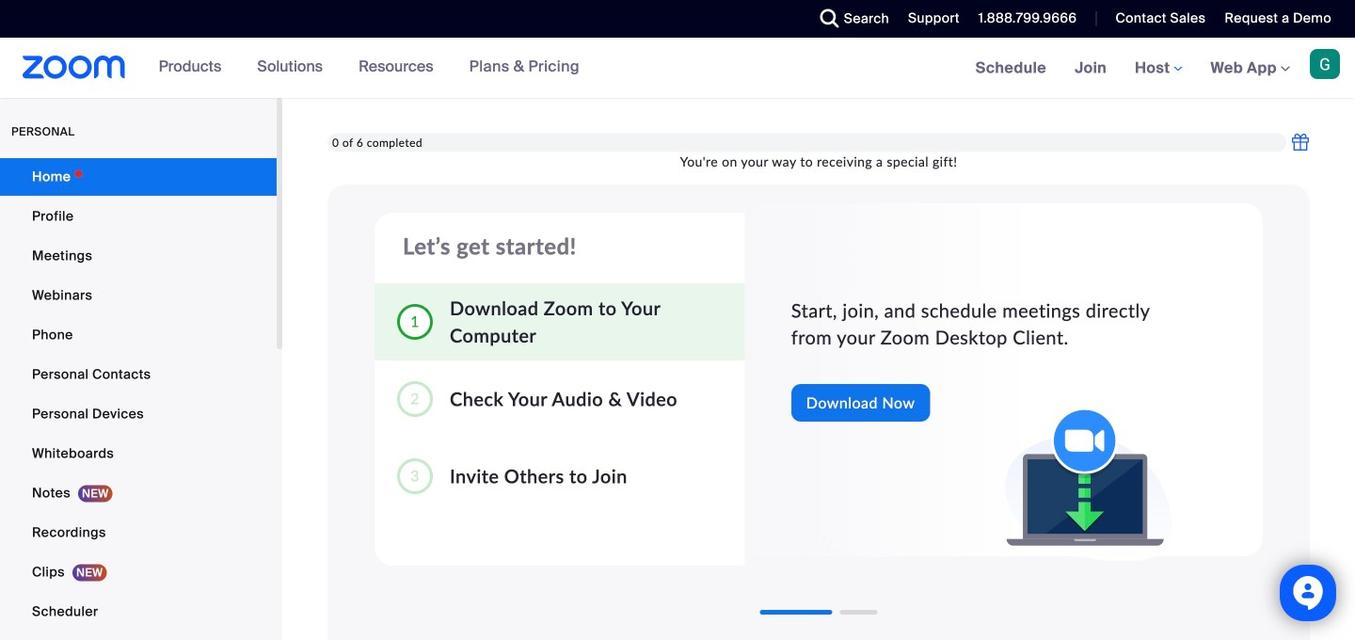Task type: describe. For each thing, give the bounding box(es) containing it.
zoom logo image
[[23, 56, 126, 79]]

meetings navigation
[[962, 38, 1356, 99]]



Task type: locate. For each thing, give the bounding box(es) containing it.
profile picture image
[[1310, 49, 1341, 79]]

banner
[[0, 38, 1356, 99]]

product information navigation
[[145, 38, 594, 98]]

personal menu menu
[[0, 158, 277, 640]]



